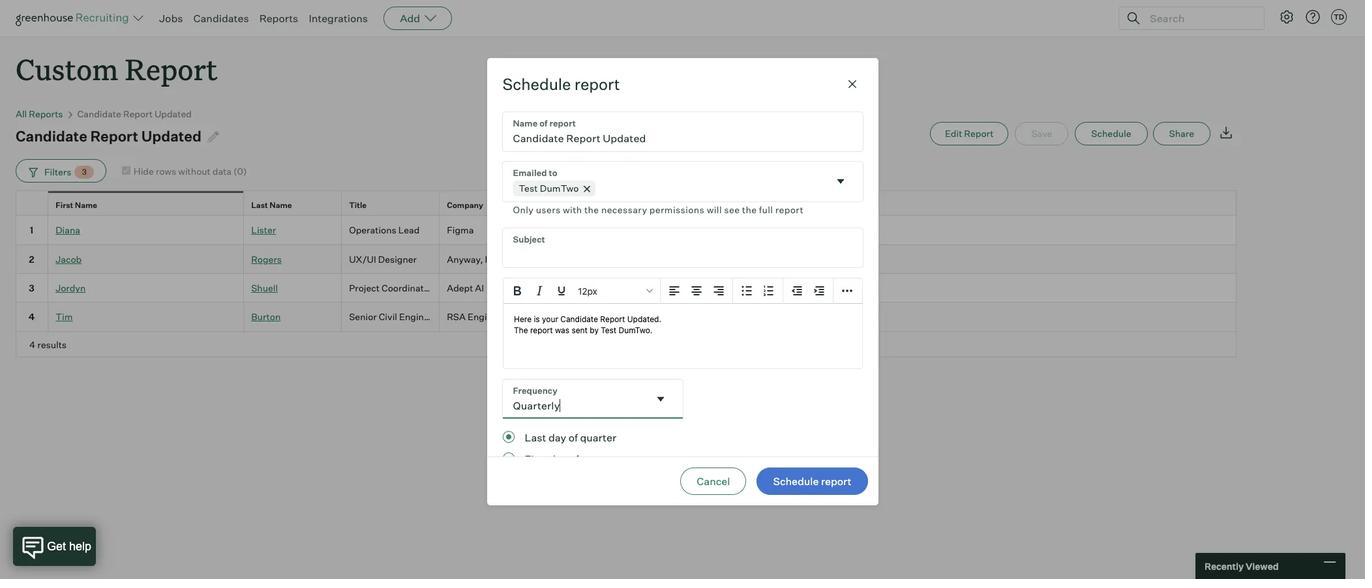 Task type: vqa. For each thing, say whether or not it's contained in the screenshot.
Job
no



Task type: locate. For each thing, give the bounding box(es) containing it.
1 none field from the top
[[503, 162, 863, 218]]

name up lister
[[270, 200, 292, 210]]

row containing 4
[[16, 303, 1237, 332]]

dumtwo down the 12px group
[[663, 311, 701, 322]]

day up the first day of quarter
[[548, 431, 566, 444]]

12px toolbar
[[503, 278, 660, 304]]

1 horizontal spatial 3
[[82, 167, 87, 177]]

dumtwo up applied
[[540, 182, 579, 194]]

1 vertical spatial dumtwo
[[663, 225, 701, 236]]

jobs link
[[159, 12, 183, 25]]

1 vertical spatial quarter
[[581, 452, 617, 465]]

1 vertical spatial reports
[[29, 108, 63, 119]]

only users with the necessary permissions will see the full report
[[513, 204, 803, 215]]

dummy
[[761, 225, 795, 236]]

coordinator up test dummy
[[740, 200, 786, 210]]

0 vertical spatial day
[[548, 431, 566, 444]]

candidate report updated link
[[77, 108, 192, 119]]

day
[[548, 431, 566, 444], [549, 452, 567, 465]]

1 horizontal spatial reports
[[259, 12, 298, 25]]

2 vertical spatial report
[[821, 475, 851, 488]]

first for first day of quarter
[[525, 452, 547, 465]]

all reports link
[[16, 108, 63, 119]]

lister
[[251, 225, 276, 236]]

test up 'only'
[[519, 182, 538, 194]]

0 vertical spatial of
[[569, 431, 578, 444]]

1 vertical spatial updated
[[141, 127, 201, 145]]

company
[[447, 200, 483, 210]]

test dumtwo down permissions
[[643, 225, 701, 236]]

of up the first day of quarter
[[569, 431, 578, 444]]

jacob
[[56, 254, 82, 265]]

share button
[[1153, 122, 1210, 146]]

toolbar
[[660, 278, 733, 304], [733, 278, 783, 304], [783, 278, 833, 304]]

4
[[28, 311, 35, 322], [29, 339, 35, 350]]

1 horizontal spatial coordinator
[[740, 200, 786, 210]]

candidate report updated down custom report
[[77, 108, 192, 119]]

0 vertical spatial schedule
[[503, 74, 571, 94]]

schedule
[[503, 74, 571, 94], [1091, 128, 1131, 139], [773, 475, 819, 488]]

0 horizontal spatial first
[[56, 200, 73, 210]]

0 horizontal spatial name
[[75, 200, 97, 210]]

users
[[536, 204, 561, 215]]

0 horizontal spatial coordinator
[[382, 282, 433, 294]]

1 the from the left
[[584, 204, 599, 215]]

figma
[[447, 225, 474, 236]]

rogers link
[[251, 254, 282, 265]]

1 vertical spatial candidate report updated
[[16, 127, 201, 145]]

4 left results
[[29, 339, 35, 350]]

1 vertical spatial schedule report
[[773, 475, 851, 488]]

3 cell
[[16, 274, 48, 303]]

2 vertical spatial test dumtwo
[[643, 311, 701, 322]]

1 vertical spatial schedule
[[1091, 128, 1131, 139]]

1 vertical spatial none field
[[503, 379, 683, 419]]

of
[[569, 431, 578, 444], [569, 452, 579, 465]]

the left full
[[742, 204, 757, 215]]

integrations
[[309, 12, 368, 25]]

first down last day of quarter
[[525, 452, 547, 465]]

quarter
[[580, 431, 616, 444], [581, 452, 617, 465]]

cell
[[537, 216, 635, 245], [537, 245, 635, 274], [635, 245, 733, 274], [733, 245, 1237, 274], [537, 274, 635, 303], [733, 274, 1237, 303], [537, 303, 635, 332], [733, 303, 1237, 332]]

senior
[[349, 311, 377, 322]]

2 vertical spatial dumtwo
[[663, 311, 701, 322]]

1 vertical spatial first
[[525, 452, 547, 465]]

None text field
[[503, 379, 649, 419]]

0 vertical spatial coordinator
[[740, 200, 786, 210]]

the right the with
[[584, 204, 599, 215]]

1 name from the left
[[75, 200, 97, 210]]

1 vertical spatial day
[[549, 452, 567, 465]]

4 inside cell
[[28, 311, 35, 322]]

3 inside cell
[[29, 282, 34, 294]]

None checkbox
[[122, 166, 130, 175]]

shuell
[[251, 282, 278, 294]]

candidate report updated down candidate report updated link
[[16, 127, 201, 145]]

coordinator down the designer
[[382, 282, 433, 294]]

1 horizontal spatial the
[[742, 204, 757, 215]]

3
[[82, 167, 87, 177], [29, 282, 34, 294]]

1 vertical spatial test dumtwo
[[643, 225, 701, 236]]

first inside row
[[56, 200, 73, 210]]

0 vertical spatial dumtwo
[[540, 182, 579, 194]]

first
[[56, 200, 73, 210], [525, 452, 547, 465]]

1 vertical spatial 4
[[29, 339, 35, 350]]

0 vertical spatial quarter
[[580, 431, 616, 444]]

dumtwo down permissions
[[663, 225, 701, 236]]

0 vertical spatial report
[[574, 74, 620, 94]]

row containing 2
[[16, 245, 1237, 274]]

1 row from the top
[[16, 191, 1237, 219]]

table
[[16, 191, 1237, 357]]

jordyn link
[[56, 282, 86, 294]]

test down "allison"
[[643, 311, 661, 322]]

last inside table
[[251, 200, 268, 210]]

test dumtwo down the 12px group
[[643, 311, 701, 322]]

name
[[75, 200, 97, 210], [270, 200, 292, 210]]

1 vertical spatial 3
[[29, 282, 34, 294]]

candidate report updated
[[77, 108, 192, 119], [16, 127, 201, 145]]

0 vertical spatial first
[[56, 200, 73, 210]]

None field
[[503, 162, 863, 218], [503, 379, 683, 419]]

last up lister
[[251, 200, 268, 210]]

2
[[29, 254, 34, 265]]

tim link
[[56, 311, 73, 322]]

last name
[[251, 200, 292, 210]]

td
[[1334, 12, 1344, 22]]

test dumtwo inside toggle flyout field
[[519, 182, 579, 194]]

download image
[[1218, 125, 1234, 140]]

diana link
[[56, 225, 80, 236]]

0 horizontal spatial schedule
[[503, 74, 571, 94]]

toggle flyout image
[[834, 175, 847, 188]]

lead
[[398, 225, 420, 236]]

2 vertical spatial schedule
[[773, 475, 819, 488]]

candidate down all reports link at the top left
[[16, 127, 87, 145]]

reports link
[[259, 12, 298, 25]]

1 vertical spatial report
[[775, 204, 803, 215]]

1 horizontal spatial schedule
[[773, 475, 819, 488]]

candidate down custom report
[[77, 108, 121, 119]]

last
[[251, 200, 268, 210], [525, 431, 546, 444]]

greenhouse recruiting image
[[16, 10, 133, 26]]

table containing 1
[[16, 191, 1237, 357]]

dumtwo for rsa engineering
[[663, 311, 701, 322]]

first name
[[56, 200, 97, 210]]

burton link
[[251, 311, 281, 322]]

3 row from the top
[[16, 245, 1237, 274]]

2 horizontal spatial report
[[821, 475, 851, 488]]

report
[[574, 74, 620, 94], [775, 204, 803, 215], [821, 475, 851, 488]]

1 cell
[[16, 216, 48, 245]]

viewed
[[1246, 561, 1279, 572]]

0 vertical spatial test dumtwo
[[519, 182, 579, 194]]

None text field
[[503, 112, 863, 151], [503, 228, 863, 267], [503, 112, 863, 151], [503, 228, 863, 267]]

reports
[[259, 12, 298, 25], [29, 108, 63, 119]]

2 horizontal spatial schedule
[[1091, 128, 1131, 139]]

recruiter
[[643, 200, 678, 210]]

quarter down last day of quarter
[[581, 452, 617, 465]]

test dumtwo
[[519, 182, 579, 194], [643, 225, 701, 236], [643, 311, 701, 322]]

schedule report
[[503, 74, 620, 94], [773, 475, 851, 488]]

0 vertical spatial reports
[[259, 12, 298, 25]]

0 vertical spatial last
[[251, 200, 268, 210]]

td button
[[1329, 7, 1349, 27]]

dumtwo inside toggle flyout field
[[540, 182, 579, 194]]

of down last day of quarter
[[569, 452, 579, 465]]

1 vertical spatial of
[[569, 452, 579, 465]]

2 name from the left
[[270, 200, 292, 210]]

0 horizontal spatial schedule report
[[503, 74, 620, 94]]

4 down 3 cell
[[28, 311, 35, 322]]

1 horizontal spatial schedule report
[[773, 475, 851, 488]]

0 vertical spatial none field
[[503, 162, 863, 218]]

0 vertical spatial candidate
[[77, 108, 121, 119]]

dumtwo
[[540, 182, 579, 194], [663, 225, 701, 236], [663, 311, 701, 322]]

quarter up the first day of quarter
[[580, 431, 616, 444]]

applied
[[545, 200, 574, 210]]

allison tuohy
[[643, 282, 700, 294]]

rogers
[[251, 254, 282, 265]]

dumtwo for figma
[[663, 225, 701, 236]]

0 horizontal spatial reports
[[29, 108, 63, 119]]

1 horizontal spatial last
[[525, 431, 546, 444]]

reports right all
[[29, 108, 63, 119]]

report
[[125, 50, 218, 88], [123, 108, 153, 119], [90, 127, 138, 145], [964, 128, 994, 139]]

3 down '2' cell
[[29, 282, 34, 294]]

0 horizontal spatial the
[[584, 204, 599, 215]]

test dumtwo up applied
[[519, 182, 579, 194]]

anyway,
[[447, 254, 483, 265]]

row containing first name
[[16, 191, 1237, 219]]

3 right filters
[[82, 167, 87, 177]]

0 vertical spatial 4
[[28, 311, 35, 322]]

2 none field from the top
[[503, 379, 683, 419]]

0 horizontal spatial last
[[251, 200, 268, 210]]

save and schedule this report to revisit it! element
[[1015, 122, 1075, 146]]

row group
[[16, 216, 1237, 332]]

1 horizontal spatial report
[[775, 204, 803, 215]]

1 vertical spatial last
[[525, 431, 546, 444]]

day down last day of quarter
[[549, 452, 567, 465]]

2 row from the top
[[16, 216, 1237, 245]]

adept
[[447, 282, 473, 294]]

tuohy
[[674, 282, 700, 294]]

test
[[519, 182, 538, 194], [643, 225, 661, 236], [740, 225, 759, 236], [643, 311, 661, 322]]

first day of quarter
[[525, 452, 617, 465]]

0 horizontal spatial 3
[[29, 282, 34, 294]]

first up diana in the left of the page
[[56, 200, 73, 210]]

operations lead
[[349, 225, 420, 236]]

reports right candidates
[[259, 12, 298, 25]]

results
[[37, 339, 67, 350]]

last up the first day of quarter
[[525, 431, 546, 444]]

none field containing test dumtwo
[[503, 162, 863, 218]]

row
[[16, 191, 1237, 219], [16, 216, 1237, 245], [16, 245, 1237, 274], [16, 274, 1237, 303], [16, 303, 1237, 332]]

coordinator
[[740, 200, 786, 210], [382, 282, 433, 294]]

schedule report button
[[757, 468, 868, 495]]

report right edit
[[964, 128, 994, 139]]

name up diana in the left of the page
[[75, 200, 97, 210]]

1 horizontal spatial name
[[270, 200, 292, 210]]

name for last name
[[270, 200, 292, 210]]

Search text field
[[1147, 9, 1252, 28]]

report down candidate report updated link
[[90, 127, 138, 145]]

5 row from the top
[[16, 303, 1237, 332]]

1 vertical spatial coordinator
[[382, 282, 433, 294]]

cancel
[[697, 475, 730, 488]]

1 horizontal spatial first
[[525, 452, 547, 465]]

integrations link
[[309, 12, 368, 25]]

4 row from the top
[[16, 274, 1237, 303]]



Task type: describe. For each thing, give the bounding box(es) containing it.
permissions
[[649, 204, 705, 215]]

shuell link
[[251, 282, 278, 294]]

designer
[[378, 254, 417, 265]]

12px group
[[503, 278, 862, 304]]

filters
[[44, 166, 71, 177]]

configure image
[[1279, 9, 1295, 25]]

1
[[30, 225, 33, 236]]

test dummy
[[740, 225, 795, 236]]

4 results
[[29, 339, 67, 350]]

report down jobs
[[125, 50, 218, 88]]

day for first
[[549, 452, 567, 465]]

ux/ui designer
[[349, 254, 417, 265]]

edit report link
[[930, 122, 1009, 146]]

title
[[349, 200, 367, 210]]

jacob link
[[56, 254, 82, 265]]

recently viewed
[[1205, 561, 1279, 572]]

full
[[759, 204, 773, 215]]

test down the only users with the necessary permissions will see the full report
[[643, 225, 661, 236]]

2 cell
[[16, 245, 48, 274]]

3 toolbar from the left
[[783, 278, 833, 304]]

name for first name
[[75, 200, 97, 210]]

operations
[[349, 225, 396, 236]]

close modal icon image
[[844, 76, 860, 92]]

first for first name
[[56, 200, 73, 210]]

0 horizontal spatial report
[[574, 74, 620, 94]]

2 toolbar from the left
[[733, 278, 783, 304]]

report inside toggle flyout field
[[775, 204, 803, 215]]

test left dummy
[[740, 225, 759, 236]]

schedule button
[[1075, 122, 1148, 146]]

candidates
[[193, 12, 249, 25]]

jordyn
[[56, 282, 86, 294]]

engineering
[[468, 311, 519, 322]]

1 toolbar from the left
[[660, 278, 733, 304]]

4 for 4
[[28, 311, 35, 322]]

last for last day of quarter
[[525, 431, 546, 444]]

only
[[513, 204, 534, 215]]

for
[[576, 200, 589, 210]]

custom report
[[16, 50, 218, 88]]

td button
[[1331, 9, 1347, 25]]

project
[[349, 282, 380, 294]]

schedule report inside button
[[773, 475, 851, 488]]

last day of quarter
[[525, 431, 616, 444]]

row containing 3
[[16, 274, 1237, 303]]

coordinator inside row group
[[382, 282, 433, 294]]

recently
[[1205, 561, 1244, 572]]

add
[[400, 12, 420, 25]]

of for first
[[569, 452, 579, 465]]

test dumtwo for figma
[[643, 225, 701, 236]]

rsa engineering
[[447, 311, 519, 322]]

edit report
[[945, 128, 994, 139]]

allison
[[643, 282, 672, 294]]

ux/ui
[[349, 254, 376, 265]]

0 vertical spatial 3
[[82, 167, 87, 177]]

will
[[707, 204, 722, 215]]

all
[[16, 108, 27, 119]]

cancel button
[[680, 468, 746, 495]]

candidates link
[[193, 12, 249, 25]]

rsa
[[447, 311, 466, 322]]

custom
[[16, 50, 118, 88]]

burton
[[251, 311, 281, 322]]

report inside button
[[821, 475, 851, 488]]

lister link
[[251, 225, 276, 236]]

ai
[[475, 282, 484, 294]]

row group containing 1
[[16, 216, 1237, 332]]

senior civil engineer
[[349, 311, 438, 322]]

inc.
[[485, 254, 501, 265]]

0 vertical spatial schedule report
[[503, 74, 620, 94]]

none field toggle flyout
[[503, 379, 683, 419]]

necessary
[[601, 204, 647, 215]]

12px
[[578, 285, 597, 296]]

anyway, inc.
[[447, 254, 501, 265]]

test dumtwo for rsa engineering
[[643, 311, 701, 322]]

tim
[[56, 311, 73, 322]]

with
[[563, 204, 582, 215]]

test inside toggle flyout field
[[519, 182, 538, 194]]

jobs
[[159, 12, 183, 25]]

applied for
[[545, 200, 589, 210]]

4 cell
[[16, 303, 48, 332]]

add button
[[384, 7, 452, 30]]

adept ai
[[447, 282, 484, 294]]

report down custom report
[[123, 108, 153, 119]]

of for last
[[569, 431, 578, 444]]

share
[[1169, 128, 1194, 139]]

0 vertical spatial candidate report updated
[[77, 108, 192, 119]]

0 vertical spatial updated
[[155, 108, 192, 119]]

civil
[[379, 311, 397, 322]]

all reports
[[16, 108, 63, 119]]

diana
[[56, 225, 80, 236]]

4 for 4 results
[[29, 339, 35, 350]]

see
[[724, 204, 740, 215]]

engineer
[[399, 311, 438, 322]]

filter image
[[27, 167, 38, 178]]

toggle flyout image
[[654, 392, 667, 405]]

quarter for last day of quarter
[[580, 431, 616, 444]]

edit
[[945, 128, 962, 139]]

last for last name
[[251, 200, 268, 210]]

12px button
[[572, 280, 657, 302]]

project coordinator
[[349, 282, 433, 294]]

1 vertical spatial candidate
[[16, 127, 87, 145]]

quarter for first day of quarter
[[581, 452, 617, 465]]

2 the from the left
[[742, 204, 757, 215]]

day for last
[[548, 431, 566, 444]]

row containing 1
[[16, 216, 1237, 245]]



